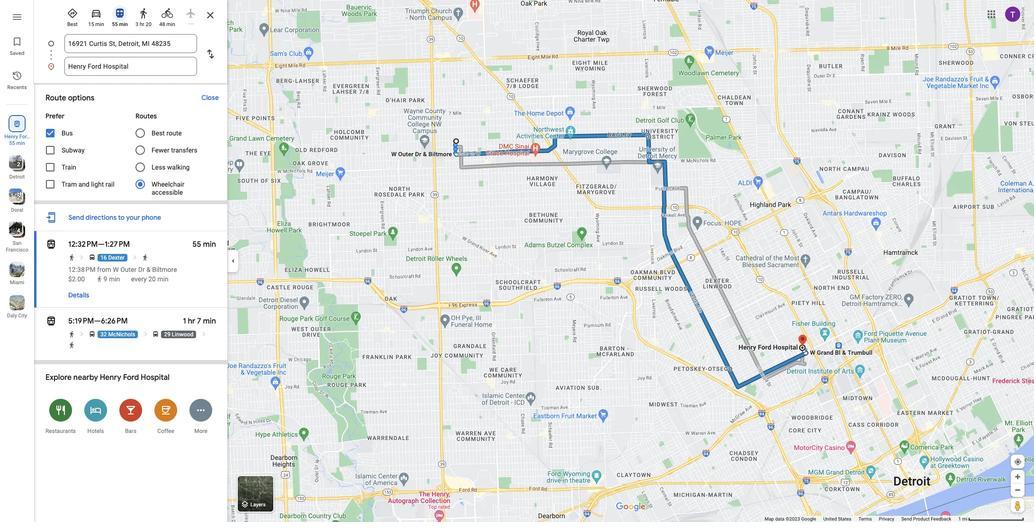 Task type: describe. For each thing, give the bounding box(es) containing it.
send for send product feedback
[[902, 517, 913, 522]]

min inside "option"
[[95, 21, 104, 27]]

bus image
[[89, 331, 96, 338]]

outer
[[120, 266, 137, 274]]

, then image
[[78, 331, 86, 338]]

w
[[113, 266, 119, 274]]

zoom in image
[[1015, 474, 1022, 481]]

saved
[[10, 50, 24, 56]]

55 inside directions main content
[[193, 240, 201, 249]]

show street view coverage image
[[1012, 499, 1025, 513]]

city
[[18, 313, 27, 319]]

15 min
[[88, 21, 104, 27]]

states
[[839, 517, 852, 522]]

fewer transfers
[[152, 146, 198, 154]]

bus
[[62, 129, 73, 137]]

none radio inside google maps element
[[181, 4, 201, 24]]

— for 5:19 pm
[[94, 317, 101, 326]]

directions
[[86, 213, 117, 222]]

collapse side panel image
[[228, 256, 238, 266]]

san francisco
[[6, 240, 28, 253]]

coffee button
[[148, 393, 183, 440]]

cycling image
[[162, 8, 173, 19]]

min inside  list
[[16, 140, 25, 146]]

send directions to your phone
[[69, 213, 161, 222]]

miami button
[[0, 258, 34, 288]]

29
[[164, 331, 171, 338]]

henry ford hospital
[[4, 134, 30, 146]]

bars
[[125, 428, 137, 435]]

12:38 pm from w outer dr & biltmore $2.00
[[68, 266, 177, 283]]

phone
[[142, 213, 161, 222]]

wheelchair accessible
[[152, 181, 184, 196]]

linwood
[[172, 331, 194, 338]]

48 min
[[159, 21, 175, 27]]

 for 5:19 pm
[[46, 315, 57, 328]]

united states button
[[824, 516, 852, 522]]

driving image
[[91, 8, 102, 19]]

&
[[147, 266, 151, 274]]

55 inside radio
[[112, 21, 118, 27]]

restaurants button
[[43, 393, 78, 440]]

min inside radio
[[119, 21, 128, 27]]

from
[[97, 266, 111, 274]]

light
[[91, 181, 104, 188]]

daly
[[7, 313, 17, 319]]

your
[[126, 213, 140, 222]]

close directions image
[[205, 9, 216, 21]]

more
[[194, 428, 208, 435]]

15
[[88, 21, 94, 27]]

route options
[[46, 93, 94, 103]]

tram
[[62, 181, 77, 188]]

transit image
[[46, 238, 57, 251]]

mcnichols
[[108, 331, 135, 338]]

tram and light rail
[[62, 181, 115, 188]]

send for send directions to your phone
[[69, 213, 84, 222]]

explore
[[46, 373, 72, 383]]

detroit
[[9, 174, 25, 180]]

2 places element for detroit
[[10, 160, 20, 169]]

and
[[79, 181, 90, 188]]

Starting point 16921 Curtis St, Detroit, MI 48235 field
[[68, 38, 193, 49]]

less walking
[[152, 164, 190, 171]]

mi
[[963, 517, 968, 522]]

none field destination henry ford hospital
[[68, 57, 193, 76]]

details
[[68, 291, 89, 300]]

subway
[[62, 146, 85, 154]]

transfers
[[171, 146, 198, 154]]

details button
[[64, 287, 94, 304]]

15 min radio
[[86, 4, 106, 28]]

terms button
[[859, 516, 873, 522]]

1 for 1 mi
[[959, 517, 962, 522]]

12:32 pm — 1:27 pm
[[68, 240, 130, 249]]

2 for doral
[[17, 194, 20, 201]]

walking image
[[138, 8, 149, 19]]

 list
[[0, 0, 34, 522]]

hotels button
[[78, 393, 113, 440]]

20 inside directions main content
[[148, 275, 156, 283]]

zoom out image
[[1015, 487, 1022, 494]]

transit image containing 
[[46, 315, 57, 328]]

send product feedback
[[902, 517, 952, 522]]

hospital inside directions main content
[[141, 373, 170, 383]]

rail
[[106, 181, 115, 188]]

wheelchair
[[152, 181, 184, 188]]

55 min inside radio
[[112, 21, 128, 27]]

data
[[776, 517, 785, 522]]

daly city
[[7, 313, 27, 319]]

saved button
[[0, 32, 34, 59]]

close
[[202, 93, 219, 102]]

55 inside  list
[[9, 140, 15, 146]]

best route
[[152, 129, 182, 137]]

map
[[765, 517, 775, 522]]

bus image for 29
[[152, 331, 159, 338]]

more button
[[183, 393, 219, 440]]

best travel modes image
[[67, 8, 78, 19]]

google maps element
[[0, 0, 1035, 522]]

walk image up &
[[142, 254, 149, 261]]

options
[[68, 93, 94, 103]]

accessible
[[152, 189, 183, 196]]

55 min radio
[[110, 4, 130, 28]]

footer inside google maps element
[[765, 516, 959, 522]]

9
[[104, 275, 107, 283]]

routes
[[136, 112, 157, 120]]

feedback
[[932, 517, 952, 522]]

Destination Henry Ford Hospital field
[[68, 61, 193, 72]]

send product feedback button
[[902, 516, 952, 522]]

55 min inside  list
[[9, 140, 25, 146]]

privacy button
[[880, 516, 895, 522]]



Task type: locate. For each thing, give the bounding box(es) containing it.
restaurants
[[45, 428, 76, 435]]

, then image
[[78, 254, 86, 261], [132, 254, 139, 261], [142, 331, 149, 338], [200, 331, 208, 338]]

1 horizontal spatial 1
[[959, 517, 962, 522]]

1 horizontal spatial henry
[[100, 373, 121, 383]]

hr inside directions main content
[[188, 317, 195, 326]]

12:32 pm
[[68, 240, 98, 249]]

san
[[13, 240, 21, 247]]

0 horizontal spatial bus image
[[89, 254, 96, 261]]

2 list item from the top
[[34, 57, 228, 76]]

none field down 3
[[68, 34, 193, 53]]

0 vertical spatial send
[[69, 213, 84, 222]]

directions main content
[[34, 0, 228, 522]]

1 horizontal spatial ford
[[123, 373, 139, 383]]

1 horizontal spatial send
[[902, 517, 913, 522]]

close button
[[197, 89, 224, 106]]

0 vertical spatial 
[[13, 119, 21, 129]]

list item down starting point 16921 curtis st, detroit, mi 48235 field
[[34, 57, 228, 76]]

29 linwood
[[164, 331, 194, 338]]

walk image left , then icon
[[68, 331, 75, 338]]

prefer bus
[[46, 112, 73, 137]]

send left product
[[902, 517, 913, 522]]

20 inside option
[[146, 21, 152, 27]]

reverse starting point and destination image
[[205, 48, 216, 60]]

henry inside directions main content
[[100, 373, 121, 383]]

hr for 3
[[140, 21, 145, 27]]

hotels
[[88, 428, 104, 435]]

2 for detroit
[[17, 161, 20, 168]]

henry right nearby
[[100, 373, 121, 383]]

henry inside the henry ford hospital
[[4, 134, 18, 140]]

doral
[[11, 207, 23, 213]]

2 vertical spatial 55
[[193, 240, 201, 249]]

, then image down 1 hr 7 min
[[200, 331, 208, 338]]

ford inside directions main content
[[123, 373, 139, 383]]

less
[[152, 164, 166, 171]]

send inside directions main content
[[69, 213, 84, 222]]

— up bus icon
[[94, 317, 101, 326]]

flights image
[[185, 8, 197, 19]]

footer containing map data ©2023 google
[[765, 516, 959, 522]]

2
[[17, 161, 20, 168], [17, 194, 20, 201]]

walking
[[167, 164, 190, 171]]

0 horizontal spatial henry
[[4, 134, 18, 140]]

bus image left the 16
[[89, 254, 96, 261]]

0 vertical spatial hr
[[140, 21, 145, 27]]

1 vertical spatial 1
[[959, 517, 962, 522]]

2 none field from the top
[[68, 57, 193, 76]]

show your location image
[[1015, 458, 1023, 467]]

1 none field from the top
[[68, 34, 193, 53]]

0 horizontal spatial 55
[[9, 140, 15, 146]]

transit image
[[114, 8, 126, 19], [46, 315, 57, 328]]

— for 12:32 pm
[[98, 240, 105, 249]]

0 vertical spatial best
[[67, 21, 78, 27]]

0 vertical spatial hospital
[[7, 140, 27, 146]]

1 2 places element from the top
[[10, 160, 20, 169]]

1 horizontal spatial 55 min
[[112, 21, 128, 27]]

2 vertical spatial 
[[46, 315, 57, 328]]

transit image right driving image
[[114, 8, 126, 19]]

1 vertical spatial hospital
[[141, 373, 170, 383]]

hr right 3
[[140, 21, 145, 27]]

48 min radio
[[157, 4, 177, 28]]

1 vertical spatial —
[[94, 317, 101, 326]]

0 horizontal spatial hospital
[[7, 140, 27, 146]]

2 horizontal spatial 55
[[193, 240, 201, 249]]

2 2 from the top
[[17, 194, 20, 201]]

prefer
[[46, 112, 65, 120]]

united
[[824, 517, 838, 522]]

None field
[[68, 34, 193, 53], [68, 57, 193, 76]]

1 vertical spatial henry
[[100, 373, 121, 383]]

walking image
[[96, 276, 103, 283]]

google account: tyler black  
(blacklashes1000@gmail.com) image
[[1006, 6, 1021, 22]]

32
[[100, 331, 107, 338]]

ford up bars button at the left of page
[[123, 373, 139, 383]]

9 min
[[104, 275, 120, 283]]

1:27 pm
[[105, 240, 130, 249]]

32 mcnichols
[[100, 331, 135, 338]]

2 places element
[[10, 160, 20, 169], [10, 193, 20, 202]]

route
[[167, 129, 182, 137]]

henry
[[4, 134, 18, 140], [100, 373, 121, 383]]

0 horizontal spatial 55 min
[[9, 140, 25, 146]]

transit image right city
[[46, 315, 57, 328]]

55 min inside directions main content
[[193, 240, 216, 249]]

$2.00
[[68, 275, 85, 283]]

0 horizontal spatial send
[[69, 213, 84, 222]]

12:38 pm
[[68, 266, 96, 274]]

bars button
[[113, 393, 148, 440]]

hr left 7 at the left
[[188, 317, 195, 326]]

1 vertical spatial bus image
[[152, 331, 159, 338]]

0 horizontal spatial transit image
[[46, 315, 57, 328]]

hospital up coffee button at the left bottom
[[141, 373, 170, 383]]

0 vertical spatial none field
[[68, 34, 193, 53]]

0 vertical spatial ford
[[19, 134, 30, 140]]

5:19 pm
[[68, 317, 94, 326]]

0 vertical spatial 2
[[17, 161, 20, 168]]

list item down 3
[[34, 34, 228, 64]]

1 vertical spatial 2 places element
[[10, 193, 20, 202]]

send
[[69, 213, 84, 222], [902, 517, 913, 522]]

2 places element for doral
[[10, 193, 20, 202]]

1 horizontal spatial transit image
[[114, 8, 126, 19]]

1 horizontal spatial best
[[152, 129, 165, 137]]

 up the henry ford hospital
[[13, 119, 21, 129]]

send directions to your phone button
[[64, 208, 166, 227]]

henry up detroit
[[4, 134, 18, 140]]

1
[[183, 317, 186, 326], [959, 517, 962, 522]]

 right city
[[46, 315, 57, 328]]

3
[[136, 21, 139, 27]]

none field for first list item
[[68, 34, 193, 53]]

send inside footer
[[902, 517, 913, 522]]

5:19 pm — 6:26 pm
[[68, 317, 128, 326]]

1 up linwood
[[183, 317, 186, 326]]

best left route
[[152, 129, 165, 137]]

1 vertical spatial 20
[[148, 275, 156, 283]]

20 right 3
[[146, 21, 152, 27]]

, then image up outer
[[132, 254, 139, 261]]

1 vertical spatial ford
[[123, 373, 139, 383]]

0 vertical spatial henry
[[4, 134, 18, 140]]

1 hr 7 min
[[183, 317, 216, 326]]

0 horizontal spatial hr
[[140, 21, 145, 27]]

list item
[[34, 34, 228, 64], [34, 57, 228, 76]]

1 horizontal spatial hospital
[[141, 373, 170, 383]]

route
[[46, 93, 66, 103]]

1 mi button
[[959, 517, 1025, 522]]

16 dexter
[[100, 255, 125, 261]]

map data ©2023 google
[[765, 517, 817, 522]]

1 vertical spatial 55
[[9, 140, 15, 146]]

menu image
[[11, 11, 23, 23]]

miami
[[10, 280, 24, 286]]

55
[[112, 21, 118, 27], [9, 140, 15, 146], [193, 240, 201, 249]]

list inside google maps element
[[34, 34, 228, 76]]

2 places element up doral
[[10, 193, 20, 202]]

1 vertical spatial send
[[902, 517, 913, 522]]

1 vertical spatial transit image
[[46, 315, 57, 328]]

0 vertical spatial bus image
[[89, 254, 96, 261]]

footer
[[765, 516, 959, 522]]

1 vertical spatial best
[[152, 129, 165, 137]]

3 hr 20
[[136, 21, 152, 27]]

none field starting point 16921 curtis st, detroit, mi 48235
[[68, 34, 193, 53]]

55 min
[[112, 21, 128, 27], [9, 140, 25, 146], [193, 240, 216, 249]]

 for 12:32 pm
[[46, 238, 57, 251]]

hospital up detroit
[[7, 140, 27, 146]]

Best radio
[[63, 4, 82, 28]]

terms
[[859, 517, 873, 522]]

nearby
[[73, 373, 98, 383]]

2 up doral
[[17, 194, 20, 201]]

best inside option
[[67, 21, 78, 27]]

united states
[[824, 517, 852, 522]]

0 vertical spatial 1
[[183, 317, 186, 326]]

send left directions
[[69, 213, 84, 222]]

— up the 16
[[98, 240, 105, 249]]

1 left mi
[[959, 517, 962, 522]]

recents
[[7, 84, 27, 91]]

hospital inside the henry ford hospital
[[7, 140, 27, 146]]

2 places element up detroit
[[10, 160, 20, 169]]

1 2 from the top
[[17, 161, 20, 168]]

best inside directions main content
[[152, 129, 165, 137]]

0 vertical spatial 20
[[146, 21, 152, 27]]

biltmore
[[152, 266, 177, 274]]

best down best travel modes icon
[[67, 21, 78, 27]]

hr inside option
[[140, 21, 145, 27]]

ford left prefer bus
[[19, 134, 30, 140]]

none field down starting point 16921 curtis st, detroit, mi 48235 field
[[68, 57, 193, 76]]

1 vertical spatial 
[[46, 238, 57, 251]]

walk image
[[68, 254, 75, 261], [142, 254, 149, 261], [68, 331, 75, 338], [68, 342, 75, 349]]

min inside option
[[167, 21, 175, 27]]

—
[[98, 240, 105, 249], [94, 317, 101, 326]]

dr
[[138, 266, 145, 274]]

3 hr 20 radio
[[134, 4, 154, 28]]

1 horizontal spatial hr
[[188, 317, 195, 326]]

transit image inside 55 min radio
[[114, 8, 126, 19]]

0 horizontal spatial ford
[[19, 134, 30, 140]]

list
[[34, 34, 228, 76]]

0 vertical spatial transit image
[[114, 8, 126, 19]]

best for best route
[[152, 129, 165, 137]]

20 down &
[[148, 275, 156, 283]]

0 vertical spatial 2 places element
[[10, 160, 20, 169]]

None radio
[[181, 4, 201, 24]]

bus image
[[89, 254, 96, 261], [152, 331, 159, 338]]

1 vertical spatial 55 min
[[9, 140, 25, 146]]

 inside list
[[13, 119, 21, 129]]

dexter
[[108, 255, 125, 261]]

0 vertical spatial 55 min
[[112, 21, 128, 27]]

1 horizontal spatial bus image
[[152, 331, 159, 338]]

4 places element
[[10, 227, 20, 235]]

bus image left 29 in the bottom left of the page
[[152, 331, 159, 338]]

0 horizontal spatial 1
[[183, 317, 186, 326]]

1 for 1 hr 7 min
[[183, 317, 186, 326]]

google
[[802, 517, 817, 522]]

2 2 places element from the top
[[10, 193, 20, 202]]

1 horizontal spatial 55
[[112, 21, 118, 27]]

©2023
[[786, 517, 801, 522]]

best
[[67, 21, 78, 27], [152, 129, 165, 137]]

1 vertical spatial hr
[[188, 317, 195, 326]]

0 horizontal spatial best
[[67, 21, 78, 27]]

explore nearby henry ford hospital
[[46, 373, 170, 383]]

 left 12:32 pm on the left top of the page
[[46, 238, 57, 251]]

1 mi
[[959, 517, 968, 522]]

0 vertical spatial 55
[[112, 21, 118, 27]]

0 vertical spatial —
[[98, 240, 105, 249]]

2 vertical spatial 55 min
[[193, 240, 216, 249]]

16
[[100, 255, 107, 261]]

6:26 pm
[[101, 317, 128, 326]]

bus image for 16
[[89, 254, 96, 261]]

1 vertical spatial 2
[[17, 194, 20, 201]]

48
[[159, 21, 165, 27]]

walk image up the 12:38 pm
[[68, 254, 75, 261]]

, then image left 29 in the bottom left of the page
[[142, 331, 149, 338]]

, then image up the 12:38 pm
[[78, 254, 86, 261]]

1 vertical spatial none field
[[68, 57, 193, 76]]

every 20 min
[[131, 275, 169, 283]]

min
[[95, 21, 104, 27], [119, 21, 128, 27], [167, 21, 175, 27], [16, 140, 25, 146], [203, 240, 216, 249], [109, 275, 120, 283], [158, 275, 169, 283], [203, 317, 216, 326]]

none field for 1st list item from the bottom
[[68, 57, 193, 76]]

hospital
[[7, 140, 27, 146], [141, 373, 170, 383]]

francisco
[[6, 247, 28, 253]]

walk image down 5:19 pm
[[68, 342, 75, 349]]

coffee
[[158, 428, 174, 435]]

1 inside directions main content
[[183, 317, 186, 326]]

privacy
[[880, 517, 895, 522]]

1 list item from the top
[[34, 34, 228, 64]]

every
[[131, 275, 147, 283]]

2 up detroit
[[17, 161, 20, 168]]

ford inside the henry ford hospital
[[19, 134, 30, 140]]

best for best
[[67, 21, 78, 27]]

hr for 1
[[188, 317, 195, 326]]

2 horizontal spatial 55 min
[[193, 240, 216, 249]]

to
[[118, 213, 125, 222]]



Task type: vqa. For each thing, say whether or not it's contained in the screenshot.
Bus icon
yes



